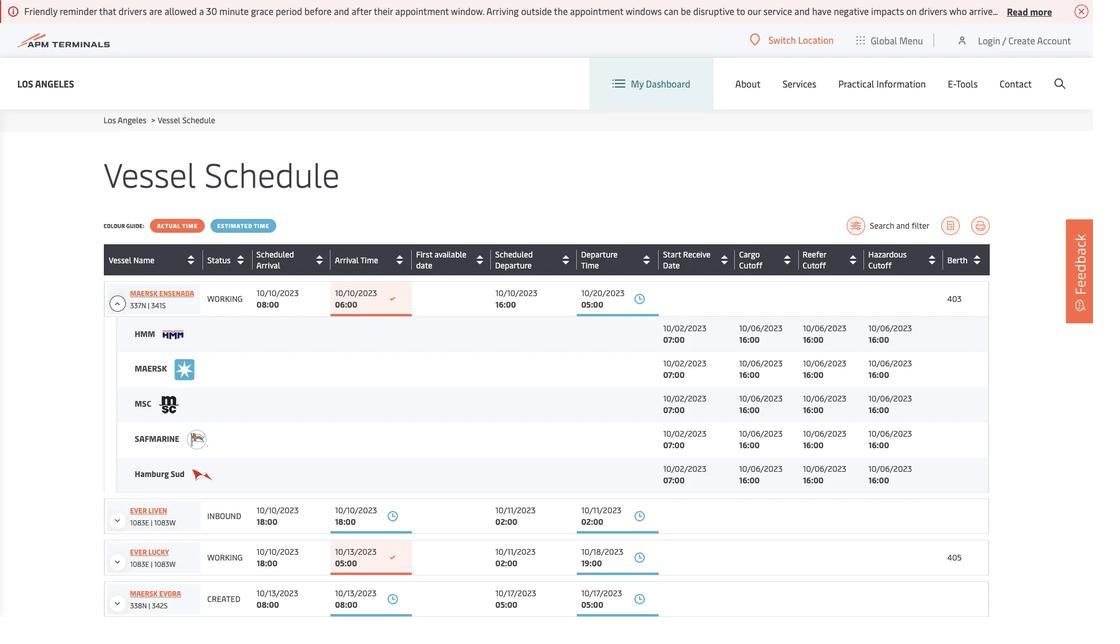 Task type: locate. For each thing, give the bounding box(es) containing it.
appointment
[[395, 5, 449, 17], [570, 5, 624, 17]]

0 vertical spatial los
[[17, 77, 33, 90]]

1 horizontal spatial 10/17/2023
[[581, 588, 622, 599]]

10/02/2023 for safmarine
[[663, 429, 707, 440]]

0 horizontal spatial on
[[906, 5, 917, 17]]

actual time
[[157, 222, 198, 230]]

1 horizontal spatial angeles
[[118, 115, 146, 126]]

1083w inside ever lucky 1083e | 1083w
[[154, 560, 176, 569]]

on left read
[[995, 5, 1006, 17]]

that left arr
[[1062, 5, 1079, 17]]

0 vertical spatial angeles
[[35, 77, 74, 90]]

on right impacts
[[906, 5, 917, 17]]

10/02/2023 07:00 for hmm
[[663, 323, 707, 346]]

0 horizontal spatial appointment
[[395, 5, 449, 17]]

1 horizontal spatial los
[[104, 115, 116, 126]]

ever left lucky
[[130, 548, 147, 557]]

my dashboard button
[[613, 58, 690, 110]]

available
[[434, 249, 467, 260], [435, 249, 467, 260]]

msc image
[[159, 396, 180, 414]]

10/02/2023 07:00 for maersk
[[663, 358, 707, 381]]

18:00 for 10/10/2023 18:00
[[257, 517, 277, 528]]

1 horizontal spatial drivers
[[919, 5, 947, 17]]

1 vertical spatial angeles
[[118, 115, 146, 126]]

maersk inside maersk ensenada 337n | 341s
[[130, 289, 158, 298]]

angeles for los angeles > vessel schedule
[[118, 115, 146, 126]]

0 horizontal spatial that
[[99, 5, 116, 17]]

2 horizontal spatial and
[[896, 220, 910, 231]]

1 vertical spatial los
[[104, 115, 116, 126]]

10/10/2023 18:00 for 10/10/2023
[[257, 505, 299, 528]]

1 drivers from the left
[[119, 5, 147, 17]]

1 07:00 from the top
[[663, 335, 685, 346]]

arrival time
[[335, 255, 378, 266], [335, 255, 378, 266]]

07:00
[[663, 335, 685, 346], [663, 370, 685, 381], [663, 405, 685, 416], [663, 440, 685, 451], [663, 475, 685, 486]]

cutoff
[[739, 260, 762, 271], [739, 260, 763, 271], [803, 260, 826, 271], [803, 260, 826, 271], [869, 260, 892, 271], [869, 260, 892, 271]]

5 07:00 from the top
[[663, 475, 685, 486]]

1083e for inbound
[[130, 519, 149, 528]]

0 horizontal spatial 10/17/2023 05:00
[[495, 588, 536, 611]]

scheduled arrival
[[256, 249, 294, 271], [257, 249, 294, 271]]

1083w down the liven
[[154, 519, 176, 528]]

ensenada
[[159, 289, 194, 298]]

working for 18:00
[[207, 553, 243, 564]]

10/13/2023 08:00 down 10/13/2023 05:00
[[335, 588, 377, 611]]

impacts
[[871, 5, 904, 17]]

0 horizontal spatial 10/17/2023
[[495, 588, 536, 599]]

1 horizontal spatial los angeles link
[[104, 115, 146, 126]]

2 drivers from the left
[[919, 5, 947, 17]]

10/02/2023 07:00 for msc
[[663, 393, 707, 416]]

1083e down the liven
[[130, 519, 149, 528]]

10/13/2023 for 10/13/2023
[[335, 588, 377, 599]]

| inside maersk evora 338n | 342s
[[149, 602, 150, 611]]

cargo cutoff button
[[739, 249, 796, 271], [739, 249, 796, 271]]

2 time from the left
[[254, 222, 269, 230]]

read more
[[1007, 5, 1052, 18]]

arriving
[[486, 5, 519, 17]]

| down the liven
[[151, 519, 153, 528]]

berth
[[947, 255, 968, 266], [948, 255, 968, 266]]

5 10/02/2023 07:00 from the top
[[663, 464, 707, 486]]

0 vertical spatial schedule
[[182, 115, 215, 126]]

| for 10/13/2023 05:00
[[151, 560, 153, 569]]

1 10/13/2023 08:00 from the left
[[257, 588, 298, 611]]

dashboard
[[646, 77, 690, 90]]

maersk up 337n
[[130, 289, 158, 298]]

2 1083e from the top
[[130, 560, 149, 569]]

1083w inside ever liven 1083e | 1083w
[[154, 519, 176, 528]]

1 vertical spatial 1083w
[[154, 560, 176, 569]]

/
[[1003, 34, 1006, 46]]

0 horizontal spatial los
[[17, 77, 33, 90]]

to
[[737, 5, 745, 17]]

los
[[17, 77, 33, 90], [104, 115, 116, 126]]

| for 10/10/2023 18:00
[[151, 519, 153, 528]]

scheduled departure button
[[495, 249, 574, 271], [495, 249, 574, 271]]

and
[[334, 5, 349, 17], [795, 5, 810, 17], [896, 220, 910, 231]]

2 appointment from the left
[[570, 5, 624, 17]]

have
[[812, 5, 832, 17]]

maersk
[[130, 289, 158, 298], [135, 363, 169, 374], [130, 590, 158, 599]]

los for los angeles
[[17, 77, 33, 90]]

07:00 for maersk
[[663, 370, 685, 381]]

login / create account link
[[957, 23, 1071, 57]]

10/11/2023 for 10/18/2023 19:00
[[495, 547, 536, 558]]

maersk up 338n
[[130, 590, 158, 599]]

08:00
[[257, 299, 279, 310], [257, 600, 279, 611], [335, 600, 358, 611]]

appointment right the
[[570, 5, 624, 17]]

0 horizontal spatial time
[[182, 222, 198, 230]]

hazardous
[[869, 249, 907, 260], [869, 249, 907, 260]]

safmarine image
[[187, 430, 208, 450]]

service
[[764, 5, 792, 17]]

sud
[[171, 469, 185, 480]]

1 ever from the top
[[130, 507, 147, 516]]

ever for working
[[130, 548, 147, 557]]

10/02/2023 for hmm
[[663, 323, 707, 334]]

1 vertical spatial working
[[207, 553, 243, 564]]

3 10/02/2023 from the top
[[663, 393, 707, 404]]

10/11/2023 02:00 for 10/11/2023
[[495, 505, 536, 528]]

my
[[631, 77, 644, 90]]

1083w
[[154, 519, 176, 528], [154, 560, 176, 569]]

minute
[[219, 5, 249, 17]]

vessel name button
[[109, 251, 200, 269], [109, 251, 200, 269]]

10/10/2023 18:00
[[257, 505, 299, 528], [335, 505, 377, 528], [257, 547, 299, 569]]

drivers left the are
[[119, 5, 147, 17]]

1083e inside ever liven 1083e | 1083w
[[130, 519, 149, 528]]

working right ensenada
[[207, 294, 243, 305]]

0 vertical spatial ever
[[130, 507, 147, 516]]

10/02/2023 for maersk
[[663, 358, 707, 369]]

1 vertical spatial maersk
[[135, 363, 169, 374]]

0 vertical spatial 1083w
[[154, 519, 176, 528]]

02:00
[[495, 517, 518, 528], [581, 517, 604, 528], [495, 558, 518, 569]]

2 07:00 from the top
[[663, 370, 685, 381]]

1 1083e from the top
[[130, 519, 149, 528]]

who
[[950, 5, 967, 17]]

10/06/2023
[[739, 323, 783, 334], [803, 323, 847, 334], [869, 323, 912, 334], [739, 358, 783, 369], [803, 358, 847, 369], [869, 358, 912, 369], [739, 393, 783, 404], [803, 393, 847, 404], [869, 393, 912, 404], [739, 429, 783, 440], [803, 429, 847, 440], [869, 429, 912, 440], [739, 464, 783, 475], [803, 464, 847, 475], [869, 464, 912, 475]]

1 horizontal spatial on
[[995, 5, 1006, 17]]

2 vertical spatial maersk
[[130, 590, 158, 599]]

time right actual
[[182, 222, 198, 230]]

angeles
[[35, 77, 74, 90], [118, 115, 146, 126]]

2 10/02/2023 07:00 from the top
[[663, 358, 707, 381]]

| left 342s on the bottom
[[149, 602, 150, 611]]

4 10/02/2023 07:00 from the top
[[663, 429, 707, 451]]

10/10/2023
[[257, 288, 299, 299], [335, 288, 377, 299], [495, 288, 538, 299], [257, 505, 299, 516], [335, 505, 377, 516], [257, 547, 299, 558]]

contact button
[[1000, 58, 1032, 110]]

08:00 inside 10/10/2023 08:00
[[257, 299, 279, 310]]

ever inside ever liven 1083e | 1083w
[[130, 507, 147, 516]]

1 horizontal spatial 10/17/2023 05:00
[[581, 588, 622, 611]]

10/11/2023 for 10/11/2023 02:00
[[495, 505, 536, 516]]

their
[[374, 5, 393, 17]]

| inside ever lucky 1083e | 1083w
[[151, 560, 153, 569]]

0 vertical spatial working
[[207, 294, 243, 305]]

2 10/02/2023 from the top
[[663, 358, 707, 369]]

and left have
[[795, 5, 810, 17]]

1 vertical spatial ever
[[130, 548, 147, 557]]

2 working from the top
[[207, 553, 243, 564]]

information
[[877, 77, 926, 90]]

1083w for inbound
[[154, 519, 176, 528]]

1 horizontal spatial appointment
[[570, 5, 624, 17]]

10/13/2023 08:00 right created
[[257, 588, 298, 611]]

that right reminder
[[99, 5, 116, 17]]

1 horizontal spatial time
[[254, 222, 269, 230]]

18:00
[[257, 517, 277, 528], [335, 517, 356, 528], [257, 558, 277, 569]]

0 horizontal spatial angeles
[[35, 77, 74, 90]]

0 horizontal spatial 10/13/2023 08:00
[[257, 588, 298, 611]]

hazardous cutoff button
[[869, 249, 940, 271], [869, 249, 940, 271]]

arrival time button
[[335, 251, 409, 269], [335, 251, 409, 269]]

16:00 inside 10/10/2023 16:00
[[495, 299, 516, 310]]

1 10/02/2023 from the top
[[663, 323, 707, 334]]

3 10/02/2023 07:00 from the top
[[663, 393, 707, 416]]

login / create account
[[978, 34, 1071, 46]]

maersk left maersk "icon"
[[135, 363, 169, 374]]

1 time from the left
[[182, 222, 198, 230]]

drivers left who
[[919, 5, 947, 17]]

practical information button
[[838, 58, 926, 110]]

08:00 for working
[[257, 299, 279, 310]]

1 10/17/2023 05:00 from the left
[[495, 588, 536, 611]]

10/18/2023 19:00
[[581, 547, 623, 569]]

| inside maersk ensenada 337n | 341s
[[148, 301, 149, 310]]

0 vertical spatial 1083e
[[130, 519, 149, 528]]

1083e down lucky
[[130, 560, 149, 569]]

4 07:00 from the top
[[663, 440, 685, 451]]

and left filter
[[896, 220, 910, 231]]

0 horizontal spatial drivers
[[119, 5, 147, 17]]

405
[[947, 553, 962, 564]]

berth button
[[947, 251, 986, 269], [948, 251, 986, 269]]

07:00 for msc
[[663, 405, 685, 416]]

hazardous cutoff
[[869, 249, 907, 271], [869, 249, 907, 271]]

10/17/2023 05:00
[[495, 588, 536, 611], [581, 588, 622, 611]]

be
[[681, 5, 691, 17]]

| left 341s
[[148, 301, 149, 310]]

1 working from the top
[[207, 294, 243, 305]]

time right estimated
[[254, 222, 269, 230]]

first
[[416, 249, 433, 260], [416, 249, 433, 260]]

about button
[[735, 58, 761, 110]]

10/11/2023 02:00 for 10/18/2023
[[495, 547, 536, 569]]

2 1083w from the top
[[154, 560, 176, 569]]

working for 08:00
[[207, 294, 243, 305]]

1 horizontal spatial that
[[1062, 5, 1079, 17]]

first available date
[[416, 249, 467, 271], [416, 249, 467, 271]]

1 vertical spatial 1083e
[[130, 560, 149, 569]]

lucky
[[148, 548, 169, 557]]

ever inside ever lucky 1083e | 1083w
[[130, 548, 147, 557]]

can
[[664, 5, 679, 17]]

1083w down lucky
[[154, 560, 176, 569]]

working down inbound
[[207, 553, 243, 564]]

and left the after
[[334, 5, 349, 17]]

1 horizontal spatial 10/13/2023 08:00
[[335, 588, 377, 611]]

1 vertical spatial los angeles link
[[104, 115, 146, 126]]

maersk for maersk
[[135, 363, 169, 374]]

safmarine
[[135, 434, 181, 445]]

los angeles link
[[17, 76, 74, 91], [104, 115, 146, 126]]

maersk inside maersk evora 338n | 342s
[[130, 590, 158, 599]]

5 10/02/2023 from the top
[[663, 464, 707, 475]]

cargo cutoff
[[739, 249, 762, 271], [739, 249, 763, 271]]

0 vertical spatial maersk
[[130, 289, 158, 298]]

2 on from the left
[[995, 5, 1006, 17]]

arrival
[[335, 255, 359, 266], [335, 255, 359, 266], [256, 260, 280, 271], [257, 260, 280, 271]]

0 vertical spatial los angeles link
[[17, 76, 74, 91]]

scheduled arrival button
[[256, 249, 327, 271], [257, 249, 327, 271]]

ever liven 1083e | 1083w
[[130, 507, 176, 528]]

10/18/2023
[[581, 547, 623, 558]]

appointment right the their
[[395, 5, 449, 17]]

| inside ever liven 1083e | 1083w
[[151, 519, 153, 528]]

1 10/02/2023 07:00 from the top
[[663, 323, 707, 346]]

10/06/2023 16:00
[[739, 323, 783, 346], [803, 323, 847, 346], [869, 323, 912, 346], [739, 358, 783, 381], [803, 358, 847, 381], [869, 358, 912, 381], [739, 393, 783, 416], [803, 393, 847, 416], [869, 393, 912, 416], [739, 429, 783, 451], [803, 429, 847, 451], [869, 429, 912, 451], [739, 464, 783, 486], [803, 464, 847, 486], [869, 464, 912, 486]]

337n
[[130, 301, 146, 310]]

4 10/02/2023 from the top
[[663, 429, 707, 440]]

1 vertical spatial schedule
[[205, 151, 340, 197]]

1083e inside ever lucky 1083e | 1083w
[[130, 560, 149, 569]]

2 ever from the top
[[130, 548, 147, 557]]

1 appointment from the left
[[395, 5, 449, 17]]

read more button
[[1007, 4, 1052, 18]]

3 07:00 from the top
[[663, 405, 685, 416]]

05:00 inside 10/13/2023 05:00
[[335, 558, 357, 569]]

| down lucky
[[151, 560, 153, 569]]

ever left the liven
[[130, 507, 147, 516]]

on
[[906, 5, 917, 17], [995, 5, 1006, 17]]

that
[[99, 5, 116, 17], [1062, 5, 1079, 17]]

1 1083w from the top
[[154, 519, 176, 528]]

date
[[416, 260, 432, 271], [416, 260, 433, 271]]

e-tools button
[[948, 58, 978, 110]]

receive
[[683, 249, 711, 260], [683, 249, 711, 260]]

10/11/2023 02:00
[[495, 505, 536, 528], [581, 505, 622, 528], [495, 547, 536, 569]]

global
[[871, 34, 897, 46]]



Task type: describe. For each thing, give the bounding box(es) containing it.
los angeles > vessel schedule
[[104, 115, 215, 126]]

services button
[[783, 58, 817, 110]]

hamburg sud image
[[192, 469, 213, 482]]

msc
[[135, 398, 153, 409]]

hmm
[[135, 329, 157, 340]]

ever for inbound
[[130, 507, 147, 516]]

hmm image
[[163, 331, 183, 340]]

10/02/2023 for msc
[[663, 393, 707, 404]]

1083w for working
[[154, 560, 176, 569]]

2 10/13/2023 08:00 from the left
[[335, 588, 377, 611]]

drivers
[[1031, 5, 1060, 17]]

>
[[151, 115, 155, 126]]

before
[[305, 5, 332, 17]]

period
[[276, 5, 302, 17]]

10/10/2023 16:00
[[495, 288, 538, 310]]

338n
[[130, 602, 147, 611]]

close alert image
[[1075, 5, 1089, 18]]

maersk image
[[174, 359, 195, 381]]

estimated
[[217, 222, 252, 230]]

10/13/2023 for 10/10/2023
[[335, 547, 377, 558]]

vessel schedule
[[104, 151, 340, 197]]

evora
[[159, 590, 181, 599]]

liven
[[148, 507, 167, 516]]

maersk for maersk ensenada 337n | 341s
[[130, 289, 158, 298]]

maersk ensenada 337n | 341s
[[130, 289, 194, 310]]

0 horizontal spatial and
[[334, 5, 349, 17]]

the
[[554, 5, 568, 17]]

colour
[[104, 222, 125, 230]]

a
[[199, 5, 204, 17]]

services
[[783, 77, 817, 90]]

login
[[978, 34, 1001, 46]]

10/02/2023 for hamburg sud
[[663, 464, 707, 475]]

outside
[[521, 5, 552, 17]]

account
[[1037, 34, 1071, 46]]

our
[[748, 5, 761, 17]]

feedback
[[1071, 234, 1090, 295]]

switch
[[769, 33, 796, 46]]

practical information
[[838, 77, 926, 90]]

30
[[206, 5, 217, 17]]

02:00 for 10/18/2023 19:00
[[495, 558, 518, 569]]

guide:
[[126, 222, 144, 230]]

time for estimated time
[[254, 222, 269, 230]]

2 that from the left
[[1062, 5, 1079, 17]]

create
[[1009, 34, 1035, 46]]

1 that from the left
[[99, 5, 116, 17]]

07:00 for safmarine
[[663, 440, 685, 451]]

search and filter
[[870, 220, 930, 231]]

window.
[[451, 5, 485, 17]]

10/13/2023 05:00
[[335, 547, 377, 569]]

menu
[[900, 34, 923, 46]]

10/10/2023 06:00
[[335, 288, 377, 310]]

los for los angeles > vessel schedule
[[104, 115, 116, 126]]

my dashboard
[[631, 77, 690, 90]]

friendly
[[24, 5, 58, 17]]

about
[[735, 77, 761, 90]]

filter
[[912, 220, 930, 231]]

colour guide:
[[104, 222, 144, 230]]

switch location
[[769, 33, 834, 46]]

08:00 for created
[[257, 600, 279, 611]]

| for 10/10/2023 06:00
[[148, 301, 149, 310]]

search
[[870, 220, 894, 231]]

arr
[[1081, 5, 1093, 17]]

global menu
[[871, 34, 923, 46]]

reminder
[[60, 5, 97, 17]]

location
[[798, 33, 834, 46]]

grace
[[251, 5, 274, 17]]

1 on from the left
[[906, 5, 917, 17]]

10/10/2023 18:00 for 10/13/2023
[[257, 547, 299, 569]]

global menu button
[[845, 23, 935, 57]]

inbound
[[207, 511, 241, 522]]

hamburg
[[135, 469, 169, 480]]

10/02/2023 07:00 for safmarine
[[663, 429, 707, 451]]

342s
[[152, 602, 168, 611]]

created
[[207, 594, 240, 605]]

403
[[947, 294, 962, 305]]

10/02/2023 07:00 for hamburg sud
[[663, 464, 707, 486]]

10/10/2023 08:00
[[257, 288, 299, 310]]

07:00 for hmm
[[663, 335, 685, 346]]

practical
[[838, 77, 874, 90]]

read
[[1007, 5, 1028, 18]]

19:00
[[581, 558, 602, 569]]

1 10/17/2023 from the left
[[495, 588, 536, 599]]

10/20/2023 05:00
[[581, 288, 625, 310]]

allowed
[[165, 5, 197, 17]]

maersk for maersk evora 338n | 342s
[[130, 590, 158, 599]]

maersk evora 338n | 342s
[[130, 590, 181, 611]]

windows
[[626, 5, 662, 17]]

switch location button
[[750, 33, 834, 46]]

and inside button
[[896, 220, 910, 231]]

341s
[[151, 301, 166, 310]]

estimated time
[[217, 222, 269, 230]]

hamburg sud
[[135, 469, 186, 480]]

07:00 for hamburg sud
[[663, 475, 685, 486]]

05:00 inside the 10/20/2023 05:00
[[581, 299, 603, 310]]

los angeles
[[17, 77, 74, 90]]

more
[[1030, 5, 1052, 18]]

1083e for working
[[130, 560, 149, 569]]

feedback button
[[1066, 219, 1093, 323]]

1 horizontal spatial and
[[795, 5, 810, 17]]

friendly reminder that drivers are allowed a 30 minute grace period before and after their appointment window. arriving outside the appointment windows can be disruptive to our service and have negative impacts on drivers who arrive on time. drivers that arr
[[24, 5, 1093, 17]]

18:00 for 10/13/2023 05:00
[[257, 558, 277, 569]]

negative
[[834, 5, 869, 17]]

time.
[[1008, 5, 1028, 17]]

e-tools
[[948, 77, 978, 90]]

angeles for los angeles
[[35, 77, 74, 90]]

10/20/2023
[[581, 288, 625, 299]]

are
[[149, 5, 162, 17]]

contact
[[1000, 77, 1032, 90]]

time for actual time
[[182, 222, 198, 230]]

2 10/17/2023 05:00 from the left
[[581, 588, 622, 611]]

| for 10/13/2023 08:00
[[149, 602, 150, 611]]

02:00 for 10/11/2023 02:00
[[495, 517, 518, 528]]

0 horizontal spatial los angeles link
[[17, 76, 74, 91]]

06:00
[[335, 299, 357, 310]]

actual
[[157, 222, 181, 230]]

search and filter button
[[847, 217, 930, 235]]

2 10/17/2023 from the left
[[581, 588, 622, 599]]



Task type: vqa. For each thing, say whether or not it's contained in the screenshot.


